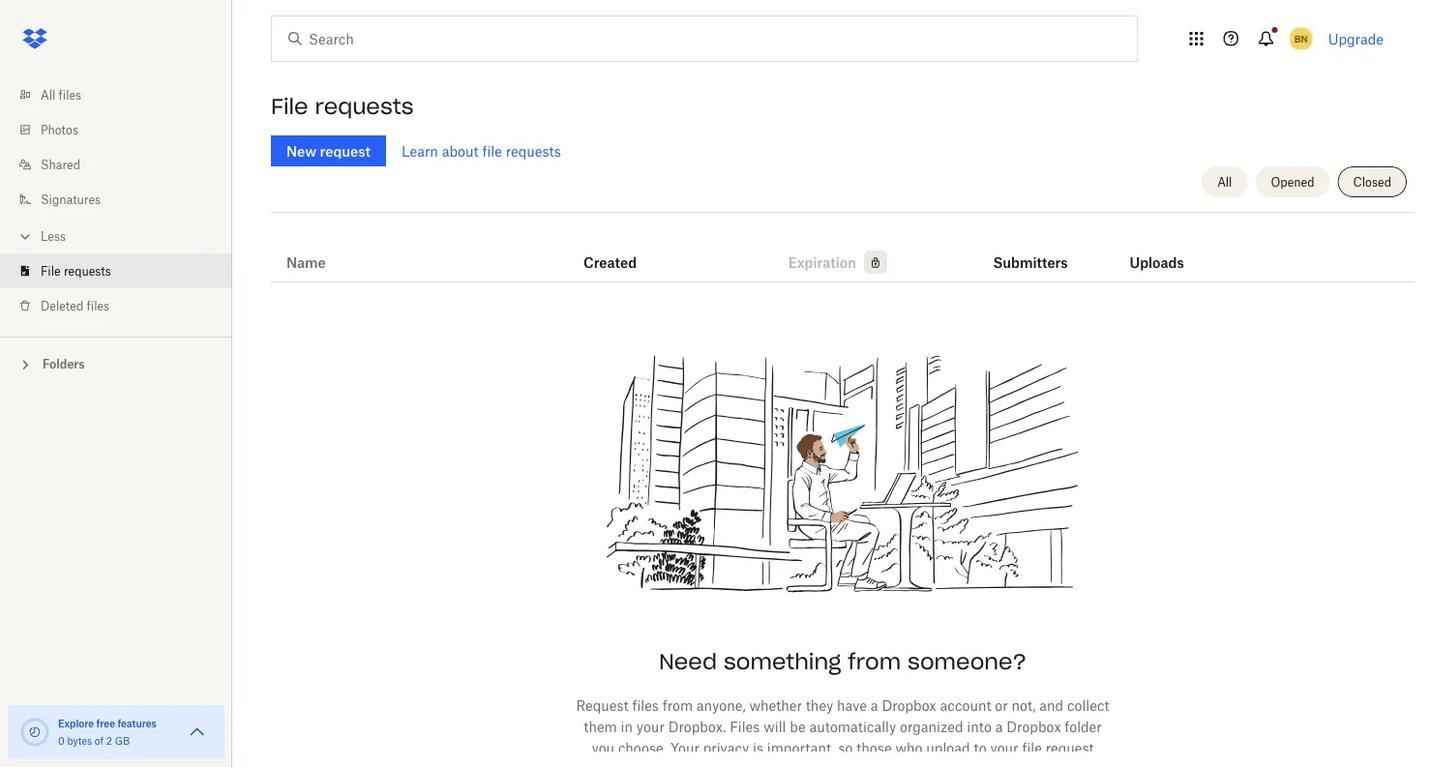Task type: describe. For each thing, give the bounding box(es) containing it.
so
[[838, 740, 853, 756]]

photos
[[41, 122, 78, 137]]

access
[[770, 761, 814, 767]]

shared
[[41, 157, 80, 172]]

something
[[724, 648, 841, 675]]

collect
[[1067, 697, 1109, 714]]

whether
[[749, 697, 802, 714]]

Search in folder "Dropbox" text field
[[309, 28, 1097, 49]]

0
[[58, 735, 65, 747]]

your
[[670, 740, 700, 756]]

them
[[584, 718, 617, 735]]

1 vertical spatial dropbox
[[1007, 718, 1061, 735]]

deleted files
[[41, 299, 109, 313]]

gb
[[115, 735, 130, 747]]

bn button
[[1286, 23, 1317, 54]]

need
[[659, 648, 717, 675]]

opened
[[1271, 175, 1315, 189]]

all for all files
[[41, 88, 55, 102]]

explore free features 0 bytes of 2 gb
[[58, 718, 157, 747]]

photos link
[[15, 112, 232, 147]]

deleted
[[41, 299, 84, 313]]

from for anyone,
[[663, 697, 693, 714]]

less
[[41, 229, 66, 243]]

upgrade
[[1328, 30, 1384, 47]]

file inside request files from anyone, whether they have a dropbox account or not, and collect them in your dropbox. files will be automatically organized into a dropbox folder you choose. your privacy is important, so those who upload to your file request cannot access your dropbox account.
[[1022, 740, 1042, 756]]

and
[[1040, 697, 1064, 714]]

pro trial element
[[856, 251, 887, 274]]

file inside list item
[[41, 264, 61, 278]]

need something from someone?
[[659, 648, 1027, 675]]

closed button
[[1338, 166, 1407, 197]]

files
[[730, 718, 760, 735]]

those
[[857, 740, 892, 756]]

learn
[[402, 143, 438, 159]]

upload
[[926, 740, 970, 756]]

not,
[[1012, 697, 1036, 714]]

row containing name
[[271, 220, 1415, 283]]

signatures
[[41, 192, 101, 207]]

opened button
[[1255, 166, 1330, 197]]

all files link
[[15, 77, 232, 112]]

dropbox.
[[668, 718, 726, 735]]

to
[[974, 740, 987, 756]]

0 horizontal spatial file
[[482, 143, 502, 159]]

all button
[[1202, 166, 1248, 197]]

closed
[[1353, 175, 1391, 189]]

all files
[[41, 88, 81, 102]]

account
[[940, 697, 991, 714]]

cannot
[[723, 761, 767, 767]]

bytes
[[67, 735, 92, 747]]

explore
[[58, 718, 94, 730]]

0 vertical spatial requests
[[315, 93, 414, 120]]

shared link
[[15, 147, 232, 182]]

all for all
[[1217, 175, 1232, 189]]

0 vertical spatial your
[[636, 718, 665, 735]]

important,
[[767, 740, 835, 756]]

file requests link
[[15, 254, 232, 288]]

file requests list item
[[0, 254, 232, 288]]

bn
[[1295, 32, 1308, 45]]

automatically
[[809, 718, 896, 735]]

1 horizontal spatial a
[[995, 718, 1003, 735]]

file requests inside file requests link
[[41, 264, 111, 278]]

be
[[790, 718, 806, 735]]

2 horizontal spatial your
[[990, 740, 1019, 756]]

created
[[583, 254, 637, 270]]

someone?
[[908, 648, 1027, 675]]

list containing all files
[[0, 66, 232, 337]]

files for all
[[59, 88, 81, 102]]

or
[[995, 697, 1008, 714]]

is
[[753, 740, 763, 756]]

created button
[[583, 251, 637, 274]]

2 vertical spatial your
[[817, 761, 846, 767]]



Task type: locate. For each thing, give the bounding box(es) containing it.
request right new
[[320, 143, 370, 159]]

1 horizontal spatial all
[[1217, 175, 1232, 189]]

2 horizontal spatial files
[[632, 697, 659, 714]]

0 horizontal spatial from
[[663, 697, 693, 714]]

in
[[621, 718, 633, 735]]

0 vertical spatial request
[[320, 143, 370, 159]]

1 vertical spatial files
[[87, 299, 109, 313]]

1 horizontal spatial request
[[1046, 740, 1094, 756]]

from up have
[[848, 648, 901, 675]]

0 vertical spatial file requests
[[271, 93, 414, 120]]

dropbox image
[[15, 19, 54, 58]]

requests
[[315, 93, 414, 120], [506, 143, 561, 159], [64, 264, 111, 278]]

0 horizontal spatial all
[[41, 88, 55, 102]]

1 horizontal spatial file
[[271, 93, 308, 120]]

0 horizontal spatial requests
[[64, 264, 111, 278]]

all
[[41, 88, 55, 102], [1217, 175, 1232, 189]]

0 vertical spatial from
[[848, 648, 901, 675]]

request inside button
[[320, 143, 370, 159]]

row
[[271, 220, 1415, 283]]

requests inside list item
[[64, 264, 111, 278]]

file
[[271, 93, 308, 120], [41, 264, 61, 278]]

will
[[764, 718, 786, 735]]

about
[[442, 143, 479, 159]]

from for someone?
[[848, 648, 901, 675]]

0 vertical spatial dropbox
[[882, 697, 936, 714]]

request
[[576, 697, 629, 714]]

2 vertical spatial files
[[632, 697, 659, 714]]

files for request
[[632, 697, 659, 714]]

1 horizontal spatial file requests
[[271, 93, 414, 120]]

file down not,
[[1022, 740, 1042, 756]]

0 vertical spatial all
[[41, 88, 55, 102]]

features
[[118, 718, 157, 730]]

0 vertical spatial files
[[59, 88, 81, 102]]

0 horizontal spatial files
[[59, 88, 81, 102]]

new
[[287, 143, 317, 159]]

1 vertical spatial all
[[1217, 175, 1232, 189]]

your right to
[[990, 740, 1019, 756]]

2 horizontal spatial requests
[[506, 143, 561, 159]]

2
[[106, 735, 112, 747]]

name
[[286, 254, 326, 270]]

they
[[806, 697, 833, 714]]

into
[[967, 718, 992, 735]]

0 horizontal spatial your
[[636, 718, 665, 735]]

files up photos
[[59, 88, 81, 102]]

1 vertical spatial file
[[1022, 740, 1042, 756]]

deleted files link
[[15, 288, 232, 323]]

column header
[[993, 227, 1071, 274], [1130, 227, 1207, 274]]

file right the about
[[482, 143, 502, 159]]

1 vertical spatial a
[[995, 718, 1003, 735]]

all left opened
[[1217, 175, 1232, 189]]

0 horizontal spatial file requests
[[41, 264, 111, 278]]

all inside button
[[1217, 175, 1232, 189]]

less image
[[15, 227, 35, 246]]

learn about file requests link
[[402, 143, 561, 159]]

files up in
[[632, 697, 659, 714]]

requests up new request
[[315, 93, 414, 120]]

1 horizontal spatial requests
[[315, 93, 414, 120]]

request
[[320, 143, 370, 159], [1046, 740, 1094, 756]]

from inside request files from anyone, whether they have a dropbox account or not, and collect them in your dropbox. files will be automatically organized into a dropbox folder you choose. your privacy is important, so those who upload to your file request cannot access your dropbox account.
[[663, 697, 693, 714]]

0 horizontal spatial a
[[871, 697, 878, 714]]

request inside request files from anyone, whether they have a dropbox account or not, and collect them in your dropbox. files will be automatically organized into a dropbox folder you choose. your privacy is important, so those who upload to your file request cannot access your dropbox account.
[[1046, 740, 1094, 756]]

file requests up deleted files
[[41, 264, 111, 278]]

upgrade link
[[1328, 30, 1384, 47]]

from up dropbox. in the bottom of the page
[[663, 697, 693, 714]]

requests right the about
[[506, 143, 561, 159]]

0 horizontal spatial request
[[320, 143, 370, 159]]

your down so
[[817, 761, 846, 767]]

2 column header from the left
[[1130, 227, 1207, 274]]

from
[[848, 648, 901, 675], [663, 697, 693, 714]]

file up new
[[271, 93, 308, 120]]

your
[[636, 718, 665, 735], [990, 740, 1019, 756], [817, 761, 846, 767]]

files inside request files from anyone, whether they have a dropbox account or not, and collect them in your dropbox. files will be automatically organized into a dropbox folder you choose. your privacy is important, so those who upload to your file request cannot access your dropbox account.
[[632, 697, 659, 714]]

1 horizontal spatial file
[[1022, 740, 1042, 756]]

of
[[95, 735, 104, 747]]

folder
[[1065, 718, 1102, 735]]

request files from anyone, whether they have a dropbox account or not, and collect them in your dropbox. files will be automatically organized into a dropbox folder you choose. your privacy is important, so those who upload to your file request cannot access your dropbox account.
[[576, 697, 1109, 767]]

request down folder
[[1046, 740, 1094, 756]]

folders button
[[0, 349, 232, 378]]

1 vertical spatial requests
[[506, 143, 561, 159]]

organized
[[900, 718, 963, 735]]

free
[[96, 718, 115, 730]]

0 vertical spatial a
[[871, 697, 878, 714]]

file requests
[[271, 93, 414, 120], [41, 264, 111, 278]]

1 vertical spatial your
[[990, 740, 1019, 756]]

0 horizontal spatial file
[[41, 264, 61, 278]]

1 vertical spatial request
[[1046, 740, 1094, 756]]

you
[[592, 740, 615, 756]]

signatures link
[[15, 182, 232, 217]]

2 vertical spatial requests
[[64, 264, 111, 278]]

file
[[482, 143, 502, 159], [1022, 740, 1042, 756]]

dropbox up organized
[[882, 697, 936, 714]]

learn about file requests
[[402, 143, 561, 159]]

dropbox down those
[[849, 761, 904, 767]]

0 horizontal spatial column header
[[993, 227, 1071, 274]]

who
[[896, 740, 923, 756]]

new request
[[287, 143, 370, 159]]

file down less
[[41, 264, 61, 278]]

file requests up new request
[[271, 93, 414, 120]]

1 horizontal spatial files
[[87, 299, 109, 313]]

files for deleted
[[87, 299, 109, 313]]

a
[[871, 697, 878, 714], [995, 718, 1003, 735]]

1 horizontal spatial your
[[817, 761, 846, 767]]

anyone,
[[697, 697, 746, 714]]

1 vertical spatial file
[[41, 264, 61, 278]]

1 vertical spatial file requests
[[41, 264, 111, 278]]

privacy
[[703, 740, 749, 756]]

files
[[59, 88, 81, 102], [87, 299, 109, 313], [632, 697, 659, 714]]

choose.
[[618, 740, 667, 756]]

1 horizontal spatial from
[[848, 648, 901, 675]]

quota usage element
[[19, 717, 50, 748]]

have
[[837, 697, 867, 714]]

1 horizontal spatial column header
[[1130, 227, 1207, 274]]

0 vertical spatial file
[[482, 143, 502, 159]]

list
[[0, 66, 232, 337]]

your up choose.
[[636, 718, 665, 735]]

1 vertical spatial from
[[663, 697, 693, 714]]

2 vertical spatial dropbox
[[849, 761, 904, 767]]

requests up deleted files
[[64, 264, 111, 278]]

folders
[[43, 357, 85, 372]]

new request button
[[271, 135, 386, 166]]

0 vertical spatial file
[[271, 93, 308, 120]]

account.
[[907, 761, 963, 767]]

files right "deleted"
[[87, 299, 109, 313]]

1 column header from the left
[[993, 227, 1071, 274]]

a right into
[[995, 718, 1003, 735]]

dropbox
[[882, 697, 936, 714], [1007, 718, 1061, 735], [849, 761, 904, 767]]

all up photos
[[41, 88, 55, 102]]

a right have
[[871, 697, 878, 714]]

dropbox down not,
[[1007, 718, 1061, 735]]



Task type: vqa. For each thing, say whether or not it's contained in the screenshot.
the whether at the right
yes



